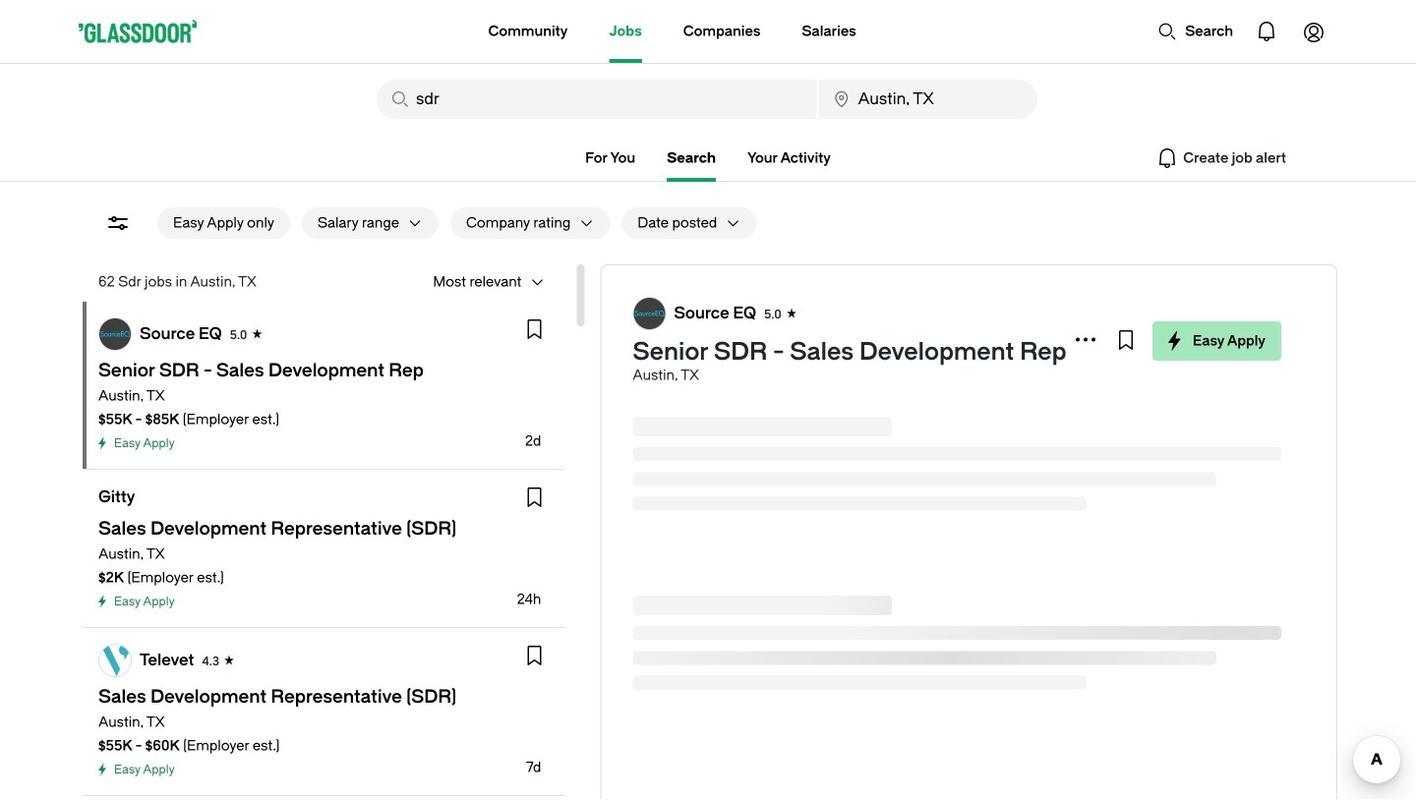 Task type: vqa. For each thing, say whether or not it's contained in the screenshot.
Search keyword field
yes



Task type: describe. For each thing, give the bounding box(es) containing it.
televet logo image
[[99, 645, 131, 677]]

1 horizontal spatial source eq logo image
[[634, 298, 666, 330]]

Search keyword field
[[377, 80, 817, 119]]



Task type: locate. For each thing, give the bounding box(es) containing it.
0 horizontal spatial none field
[[377, 80, 817, 119]]

source eq logo image
[[634, 298, 666, 330], [99, 319, 131, 350]]

source eq logo image inside jobs list element
[[99, 319, 131, 350]]

none field search keyword
[[377, 80, 817, 119]]

lottie animation container image
[[410, 0, 489, 61], [410, 0, 489, 61], [1244, 8, 1291, 55], [1291, 8, 1338, 55], [1291, 8, 1338, 55], [1158, 22, 1178, 41]]

open filter menu image
[[106, 212, 130, 235]]

1 horizontal spatial lottie animation container image
[[1244, 8, 1291, 55]]

lottie animation container image
[[1244, 8, 1291, 55], [1158, 22, 1178, 41]]

0 horizontal spatial lottie animation container image
[[1158, 22, 1178, 41]]

Search location field
[[819, 80, 1038, 119]]

1 none field from the left
[[377, 80, 817, 119]]

None field
[[377, 80, 817, 119], [819, 80, 1038, 119]]

jobs list element
[[83, 302, 565, 800]]

none field search location
[[819, 80, 1038, 119]]

1 horizontal spatial none field
[[819, 80, 1038, 119]]

2 none field from the left
[[819, 80, 1038, 119]]

0 horizontal spatial source eq logo image
[[99, 319, 131, 350]]



